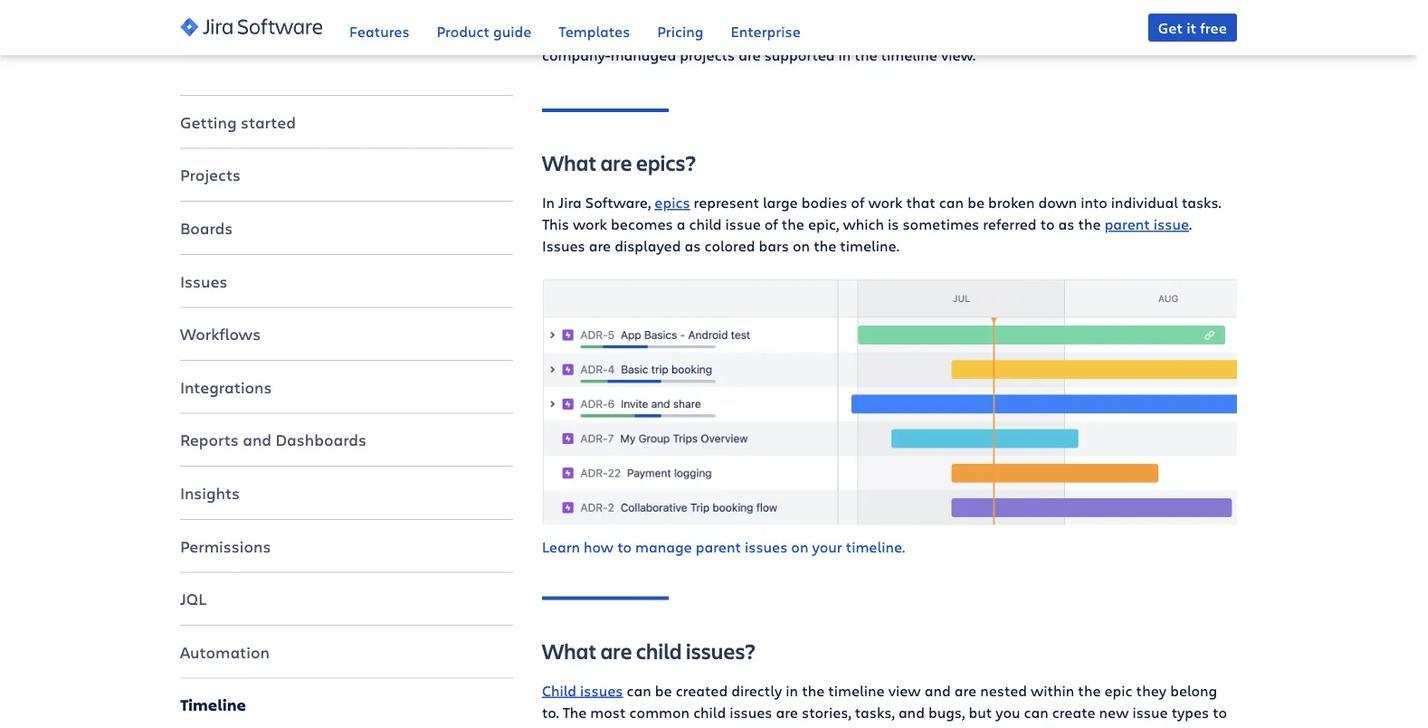 Task type: vqa. For each thing, say whether or not it's contained in the screenshot.
the Boards link
yes



Task type: locate. For each thing, give the bounding box(es) containing it.
2 horizontal spatial can
[[1024, 703, 1049, 722]]

within down available
[[772, 23, 816, 43]]

it
[[1187, 18, 1197, 37]]

tasks,
[[855, 703, 895, 722]]

within for dependencies
[[772, 23, 816, 43]]

are up in jira software, epics
[[601, 148, 633, 177]]

as down the down
[[1059, 214, 1075, 234]]

1 horizontal spatial issues
[[542, 236, 585, 256]]

a up 'supported'
[[819, 23, 828, 43]]

that up sometimes
[[907, 193, 936, 212]]

2 vertical spatial a
[[677, 214, 686, 234]]

0 vertical spatial parent
[[1105, 214, 1151, 234]]

timeline
[[570, 2, 629, 21], [881, 45, 938, 65], [829, 681, 885, 701]]

available
[[760, 2, 823, 21]]

0 vertical spatial can
[[940, 193, 964, 212]]

1 horizontal spatial represent
[[694, 193, 760, 212]]

started
[[241, 111, 296, 133]]

0 vertical spatial you
[[1081, 2, 1105, 21]]

both
[[1005, 23, 1038, 43]]

0 horizontal spatial of
[[721, 725, 735, 728]]

how
[[584, 537, 614, 557]]

can
[[940, 193, 964, 212], [627, 681, 652, 701], [1024, 703, 1049, 722]]

1 horizontal spatial managed
[[1083, 23, 1149, 43]]

can be created directly in the timeline view and are nested within the epic they belong to. the most common child issues are stories, tasks, and bugs, but you can create new issue types to represent different pieces of work for your teams.
[[542, 681, 1228, 728]]

1 horizontal spatial that
[[998, 2, 1028, 21]]

what up child
[[542, 637, 597, 665]]

2 horizontal spatial a
[[819, 23, 828, 43]]

1 horizontal spatial be
[[968, 193, 985, 212]]

0 horizontal spatial represent
[[542, 725, 608, 728]]

parent right manage
[[696, 537, 741, 557]]

1 vertical spatial what
[[542, 637, 597, 665]]

0 horizontal spatial work
[[573, 214, 608, 234]]

2 vertical spatial timeline
[[829, 681, 885, 701]]

referred
[[983, 214, 1037, 234]]

1 horizontal spatial can
[[940, 193, 964, 212]]

issue up colored
[[726, 214, 761, 234]]

timeline link
[[180, 684, 513, 727]]

to.
[[542, 703, 559, 722]]

and down work,
[[1152, 23, 1178, 43]]

of
[[851, 193, 865, 212], [765, 214, 778, 234], [721, 725, 735, 728]]

. left both
[[999, 23, 1002, 43]]

work up the which
[[869, 193, 903, 212]]

0 vertical spatial that
[[998, 2, 1028, 21]]

projects
[[680, 45, 735, 65]]

work
[[869, 193, 903, 212], [573, 214, 608, 234], [738, 725, 773, 728]]

child
[[689, 214, 722, 234], [636, 637, 682, 665], [694, 703, 726, 722]]

the down that allows you to plan work, track progress, and map dependencies within a
[[855, 45, 878, 65]]

your inside can be created directly in the timeline view and are nested within the epic they belong to. the most common child issues are stories, tasks, and bugs, but you can create new issue types to represent different pieces of work for your teams.
[[799, 725, 829, 728]]

and right reports
[[243, 430, 272, 451]]

issues
[[745, 537, 788, 557], [580, 681, 623, 701], [730, 703, 773, 722]]

0 horizontal spatial can
[[627, 681, 652, 701]]

what up the jira
[[542, 148, 597, 177]]

1 horizontal spatial .
[[1190, 214, 1192, 234]]

1 vertical spatial timeline.
[[846, 537, 905, 557]]

you down nested
[[996, 703, 1021, 722]]

that inside the "represent large bodies of work that can be broken down into individual tasks. this work becomes a child issue of the epic, which is sometimes referred to as the"
[[907, 193, 936, 212]]

epics
[[655, 193, 690, 212]]

within inside can be created directly in the timeline view and are nested within the epic they belong to. the most common child issues are stories, tasks, and bugs, but you can create new issue types to represent different pieces of work for your teams.
[[1031, 681, 1075, 701]]

1 vertical spatial parent
[[696, 537, 741, 557]]

view
[[724, 2, 756, 21], [889, 681, 921, 701]]

features
[[349, 21, 410, 41]]

as
[[1059, 214, 1075, 234], [685, 236, 701, 256]]

view up dependencies at top
[[724, 2, 756, 21]]

team-
[[1041, 23, 1083, 43]]

in left all
[[827, 2, 839, 21]]

0 vertical spatial view
[[724, 2, 756, 21]]

to
[[1109, 2, 1123, 21], [1041, 214, 1055, 234], [618, 537, 632, 557], [1213, 703, 1228, 722]]

issues inside . issues are displayed as colored bars on the timeline.
[[542, 236, 585, 256]]

of up the which
[[851, 193, 865, 212]]

1 vertical spatial represent
[[542, 725, 608, 728]]

represent large bodies of work that can be broken down into individual tasks. this work becomes a child issue of the epic, which is sometimes referred to as the
[[542, 193, 1222, 234]]

that up both
[[998, 2, 1028, 21]]

that inside that allows you to plan work, track progress, and map dependencies within a
[[998, 2, 1028, 21]]

the down the epic,
[[814, 236, 837, 256]]

2 vertical spatial of
[[721, 725, 735, 728]]

0 horizontal spatial managed
[[611, 45, 676, 65]]

enterprise link
[[731, 0, 801, 55]]

1 horizontal spatial view
[[889, 681, 921, 701]]

projects link
[[180, 154, 513, 197]]

timeline.
[[840, 236, 900, 256], [846, 537, 905, 557]]

1 vertical spatial the
[[563, 703, 587, 722]]

in inside . both team-managed and company-managed projects are supported in the timeline view.
[[839, 45, 851, 65]]

be left broken
[[968, 193, 985, 212]]

are up child issues at the bottom of the page
[[601, 637, 633, 665]]

0 vertical spatial be
[[968, 193, 985, 212]]

1 vertical spatial within
[[1031, 681, 1075, 701]]

issues inside issues 'link'
[[180, 271, 228, 292]]

is right the which
[[888, 214, 899, 234]]

0 vertical spatial issues
[[542, 236, 585, 256]]

1 vertical spatial of
[[765, 214, 778, 234]]

. inside . both team-managed and company-managed projects are supported in the timeline view.
[[999, 23, 1002, 43]]

to right types
[[1213, 703, 1228, 722]]

work down the jira
[[573, 214, 608, 234]]

of right "pieces"
[[721, 725, 735, 728]]

0 vertical spatial what
[[542, 148, 597, 177]]

2 vertical spatial child
[[694, 703, 726, 722]]

jql
[[180, 589, 207, 610]]

timeline up the templates
[[570, 2, 629, 21]]

1 vertical spatial managed
[[611, 45, 676, 65]]

0 horizontal spatial that
[[907, 193, 936, 212]]

1 vertical spatial child
[[636, 637, 682, 665]]

the inside . issues are displayed as colored bars on the timeline.
[[814, 236, 837, 256]]

0 horizontal spatial as
[[685, 236, 701, 256]]

integrations link
[[180, 366, 513, 409]]

becomes
[[611, 214, 673, 234]]

parent
[[1105, 214, 1151, 234], [696, 537, 741, 557]]

represent up colored
[[694, 193, 760, 212]]

0 vertical spatial in
[[827, 2, 839, 21]]

1 horizontal spatial of
[[765, 214, 778, 234]]

1 vertical spatial .
[[1190, 214, 1192, 234]]

0 vertical spatial .
[[999, 23, 1002, 43]]

you inside that allows you to plan work, track progress, and map dependencies within a
[[1081, 2, 1105, 21]]

parent down the "individual"
[[1105, 214, 1151, 234]]

product
[[437, 21, 490, 41]]

as inside . issues are displayed as colored bars on the timeline.
[[685, 236, 701, 256]]

issues down this
[[542, 236, 585, 256]]

. for represent large bodies of work that can be broken down into individual tasks. this work becomes a child issue of the epic, which is sometimes referred to as the
[[1190, 214, 1192, 234]]

0 vertical spatial as
[[1059, 214, 1075, 234]]

2 vertical spatial work
[[738, 725, 773, 728]]

1 vertical spatial work
[[573, 214, 608, 234]]

within inside that allows you to plan work, track progress, and map dependencies within a
[[772, 23, 816, 43]]

0 vertical spatial of
[[851, 193, 865, 212]]

progress,
[[542, 23, 605, 43]]

1 vertical spatial be
[[655, 681, 672, 701]]

are down enterprise
[[739, 45, 761, 65]]

in right directly
[[786, 681, 799, 701]]

child up the created
[[636, 637, 682, 665]]

a
[[648, 2, 656, 21], [819, 23, 828, 43], [677, 214, 686, 234]]

2 what from the top
[[542, 637, 597, 665]]

a down the epics
[[677, 214, 686, 234]]

epics?
[[636, 148, 696, 177]]

of inside can be created directly in the timeline view and are nested within the epic they belong to. the most common child issues are stories, tasks, and bugs, but you can create new issue types to represent different pieces of work for your teams.
[[721, 725, 735, 728]]

within up create
[[1031, 681, 1075, 701]]

1 vertical spatial as
[[685, 236, 701, 256]]

to down the down
[[1041, 214, 1055, 234]]

free
[[1201, 18, 1228, 37]]

teams.
[[833, 725, 879, 728]]

1 vertical spatial your
[[799, 725, 829, 728]]

in inside can be created directly in the timeline view and are nested within the epic they belong to. the most common child issues are stories, tasks, and bugs, but you can create new issue types to represent different pieces of work for your teams.
[[786, 681, 799, 701]]

the up progress,
[[542, 2, 566, 21]]

get
[[1159, 18, 1183, 37]]

1 horizontal spatial is
[[888, 214, 899, 234]]

in
[[827, 2, 839, 21], [839, 45, 851, 65], [786, 681, 799, 701]]

0 horizontal spatial is
[[633, 2, 644, 21]]

insights
[[180, 483, 240, 504]]

on
[[793, 236, 810, 256], [792, 537, 809, 557]]

you inside can be created directly in the timeline view and are nested within the epic they belong to. the most common child issues are stories, tasks, and bugs, but you can create new issue types to represent different pieces of work for your teams.
[[996, 703, 1021, 722]]

child up "pieces"
[[694, 703, 726, 722]]

0 horizontal spatial a
[[648, 2, 656, 21]]

timeline up tasks, on the bottom
[[829, 681, 885, 701]]

0 horizontal spatial you
[[996, 703, 1021, 722]]

integrations
[[180, 377, 272, 398]]

get it free
[[1159, 18, 1228, 37]]

0 vertical spatial managed
[[1083, 23, 1149, 43]]

. for is a planning view available in all
[[999, 23, 1002, 43]]

0 horizontal spatial within
[[772, 23, 816, 43]]

dashboards
[[276, 430, 367, 451]]

a up map
[[648, 2, 656, 21]]

can up common
[[627, 681, 652, 701]]

1 vertical spatial is
[[888, 214, 899, 234]]

in
[[542, 193, 555, 212]]

to inside that allows you to plan work, track progress, and map dependencies within a
[[1109, 2, 1123, 21]]

1 vertical spatial can
[[627, 681, 652, 701]]

represent down to.
[[542, 725, 608, 728]]

in down all
[[839, 45, 851, 65]]

large
[[763, 193, 798, 212]]

0 horizontal spatial be
[[655, 681, 672, 701]]

0 vertical spatial timeline.
[[840, 236, 900, 256]]

are down in jira software, epics
[[589, 236, 611, 256]]

can up sometimes
[[940, 193, 964, 212]]

0 horizontal spatial .
[[999, 23, 1002, 43]]

0 horizontal spatial view
[[724, 2, 756, 21]]

the down 'child issues' link on the left
[[563, 703, 587, 722]]

insights link
[[180, 472, 513, 515]]

work left for
[[738, 725, 773, 728]]

0 vertical spatial represent
[[694, 193, 760, 212]]

1 horizontal spatial within
[[1031, 681, 1075, 701]]

for
[[776, 725, 795, 728]]

0 vertical spatial a
[[648, 2, 656, 21]]

be
[[968, 193, 985, 212], [655, 681, 672, 701]]

be up common
[[655, 681, 672, 701]]

of up bars
[[765, 214, 778, 234]]

1 horizontal spatial parent
[[1105, 214, 1151, 234]]

templates
[[559, 21, 630, 41]]

2 vertical spatial issues
[[730, 703, 773, 722]]

managed
[[1083, 23, 1149, 43], [611, 45, 676, 65]]

issue down they
[[1133, 703, 1168, 722]]

supported
[[765, 45, 835, 65]]

software,
[[586, 193, 651, 212]]

to right the how
[[618, 537, 632, 557]]

broken
[[989, 193, 1035, 212]]

. down the "tasks."
[[1190, 214, 1192, 234]]

to left plan
[[1109, 2, 1123, 21]]

is up map
[[633, 2, 644, 21]]

issues down boards
[[180, 271, 228, 292]]

and left bugs,
[[899, 703, 925, 722]]

0 horizontal spatial issues
[[180, 271, 228, 292]]

0 vertical spatial child
[[689, 214, 722, 234]]

0 horizontal spatial parent
[[696, 537, 741, 557]]

timeline down that allows you to plan work, track progress, and map dependencies within a
[[881, 45, 938, 65]]

1 horizontal spatial work
[[738, 725, 773, 728]]

1 vertical spatial you
[[996, 703, 1021, 722]]

all
[[843, 2, 860, 21]]

1 vertical spatial issues
[[180, 271, 228, 292]]

1 vertical spatial timeline
[[881, 45, 938, 65]]

2 vertical spatial in
[[786, 681, 799, 701]]

1 horizontal spatial you
[[1081, 2, 1105, 21]]

1 vertical spatial that
[[907, 193, 936, 212]]

you up team-
[[1081, 2, 1105, 21]]

and left map
[[608, 23, 635, 43]]

1 vertical spatial a
[[819, 23, 828, 43]]

as left colored
[[685, 236, 701, 256]]

can left create
[[1024, 703, 1049, 722]]

child up colored
[[689, 214, 722, 234]]

within
[[772, 23, 816, 43], [1031, 681, 1075, 701]]

managed down map
[[611, 45, 676, 65]]

1 vertical spatial view
[[889, 681, 921, 701]]

timeline inside can be created directly in the timeline view and are nested within the epic they belong to. the most common child issues are stories, tasks, and bugs, but you can create new issue types to represent different pieces of work for your teams.
[[829, 681, 885, 701]]

belong
[[1171, 681, 1218, 701]]

0 vertical spatial on
[[793, 236, 810, 256]]

you
[[1081, 2, 1105, 21], [996, 703, 1021, 722]]

0 vertical spatial within
[[772, 23, 816, 43]]

2 horizontal spatial work
[[869, 193, 903, 212]]

view up tasks, on the bottom
[[889, 681, 921, 701]]

. inside . issues are displayed as colored bars on the timeline.
[[1190, 214, 1192, 234]]

pricing link
[[658, 0, 704, 55]]

1 horizontal spatial a
[[677, 214, 686, 234]]

managed down plan
[[1083, 23, 1149, 43]]

the inside can be created directly in the timeline view and are nested within the epic they belong to. the most common child issues are stories, tasks, and bugs, but you can create new issue types to represent different pieces of work for your teams.
[[563, 703, 587, 722]]

1 vertical spatial in
[[839, 45, 851, 65]]

1 horizontal spatial as
[[1059, 214, 1075, 234]]

child inside the "represent large bodies of work that can be broken down into individual tasks. this work becomes a child issue of the epic, which is sometimes referred to as the"
[[689, 214, 722, 234]]

issues link
[[180, 260, 513, 303]]

common
[[630, 703, 690, 722]]

on inside . issues are displayed as colored bars on the timeline.
[[793, 236, 810, 256]]

1 what from the top
[[542, 148, 597, 177]]

create
[[1053, 703, 1096, 722]]



Task type: describe. For each thing, give the bounding box(es) containing it.
jira
[[559, 193, 582, 212]]

issue down the "individual"
[[1154, 214, 1190, 234]]

jql link
[[180, 578, 513, 621]]

this
[[542, 214, 569, 234]]

colored
[[705, 236, 756, 256]]

to inside can be created directly in the timeline view and are nested within the epic they belong to. the most common child issues are stories, tasks, and bugs, but you can create new issue types to represent different pieces of work for your teams.
[[1213, 703, 1228, 722]]

0 vertical spatial the
[[542, 2, 566, 21]]

1 vertical spatial on
[[792, 537, 809, 557]]

0 vertical spatial your
[[812, 537, 843, 557]]

allows
[[1031, 2, 1077, 21]]

0 vertical spatial is
[[633, 2, 644, 21]]

permissions link
[[180, 525, 513, 568]]

learn
[[542, 537, 580, 557]]

and up bugs,
[[925, 681, 951, 701]]

bars
[[759, 236, 789, 256]]

and inside that allows you to plan work, track progress, and map dependencies within a
[[608, 23, 635, 43]]

getting started
[[180, 111, 296, 133]]

is inside the "represent large bodies of work that can be broken down into individual tasks. this work becomes a child issue of the epic, which is sometimes referred to as the"
[[888, 214, 899, 234]]

to inside the "represent large bodies of work that can be broken down into individual tasks. this work becomes a child issue of the epic, which is sometimes referred to as the"
[[1041, 214, 1055, 234]]

issues?
[[686, 637, 756, 665]]

reports and dashboards link
[[180, 419, 513, 462]]

boards
[[180, 217, 233, 239]]

enterprise
[[731, 21, 801, 41]]

view.
[[941, 45, 976, 65]]

product guide link
[[437, 0, 532, 55]]

2 vertical spatial can
[[1024, 703, 1049, 722]]

view inside can be created directly in the timeline view and are nested within the epic they belong to. the most common child issues are stories, tasks, and bugs, but you can create new issue types to represent different pieces of work for your teams.
[[889, 681, 921, 701]]

issue inside the "represent large bodies of work that can be broken down into individual tasks. this work becomes a child issue of the epic, which is sometimes referred to as the"
[[726, 214, 761, 234]]

timeline. inside . issues are displayed as colored bars on the timeline.
[[840, 236, 900, 256]]

projects
[[180, 164, 241, 186]]

are up but
[[955, 681, 977, 701]]

individual
[[1112, 193, 1179, 212]]

issue inside can be created directly in the timeline view and are nested within the epic they belong to. the most common child issues are stories, tasks, and bugs, but you can create new issue types to represent different pieces of work for your teams.
[[1133, 703, 1168, 722]]

what are epics?
[[542, 148, 696, 177]]

a inside that allows you to plan work, track progress, and map dependencies within a
[[819, 23, 828, 43]]

what are child issues?
[[542, 637, 756, 665]]

epics link
[[655, 193, 690, 212]]

map
[[638, 23, 669, 43]]

within for nested
[[1031, 681, 1075, 701]]

automation
[[180, 642, 270, 663]]

timeline inside . both team-managed and company-managed projects are supported in the timeline view.
[[881, 45, 938, 65]]

0 vertical spatial issues
[[745, 537, 788, 557]]

represent inside the "represent large bodies of work that can be broken down into individual tasks. this work becomes a child issue of the epic, which is sometimes referred to as the"
[[694, 193, 760, 212]]

. both team-managed and company-managed projects are supported in the timeline view.
[[542, 23, 1178, 65]]

2 horizontal spatial of
[[851, 193, 865, 212]]

plan
[[1127, 2, 1157, 21]]

manage
[[636, 537, 692, 557]]

permissions
[[180, 536, 271, 557]]

0 vertical spatial timeline
[[570, 2, 629, 21]]

child inside can be created directly in the timeline view and are nested within the epic they belong to. the most common child issues are stories, tasks, and bugs, but you can create new issue types to represent different pieces of work for your teams.
[[694, 703, 726, 722]]

created
[[676, 681, 728, 701]]

learn how to manage parent issues on your timeline. link
[[542, 537, 905, 557]]

down
[[1039, 193, 1078, 212]]

work inside can be created directly in the timeline view and are nested within the epic they belong to. the most common child issues are stories, tasks, and bugs, but you can create new issue types to represent different pieces of work for your teams.
[[738, 725, 773, 728]]

parent issue
[[1105, 214, 1190, 234]]

0 vertical spatial work
[[869, 193, 903, 212]]

represent inside can be created directly in the timeline view and are nested within the epic they belong to. the most common child issues are stories, tasks, and bugs, but you can create new issue types to represent different pieces of work for your teams.
[[542, 725, 608, 728]]

the up stories,
[[802, 681, 825, 701]]

guide
[[493, 21, 532, 41]]

tasks.
[[1182, 193, 1222, 212]]

getting started link
[[180, 100, 513, 144]]

planning
[[660, 2, 720, 21]]

and inside reports and dashboards link
[[243, 430, 272, 451]]

they
[[1137, 681, 1167, 701]]

what for what are child issues?
[[542, 637, 597, 665]]

can inside the "represent large bodies of work that can be broken down into individual tasks. this work becomes a child issue of the epic, which is sometimes referred to as the"
[[940, 193, 964, 212]]

child issues
[[542, 681, 623, 701]]

timeline
[[180, 695, 246, 716]]

templates link
[[559, 0, 630, 55]]

which
[[843, 214, 884, 234]]

learn how to manage parent issues on your timeline.
[[542, 537, 905, 557]]

work,
[[1161, 2, 1199, 21]]

the inside . both team-managed and company-managed projects are supported in the timeline view.
[[855, 45, 878, 65]]

directly
[[732, 681, 783, 701]]

the down into
[[1079, 214, 1101, 234]]

parent issue link
[[1105, 214, 1190, 234]]

epic
[[1105, 681, 1133, 701]]

child
[[542, 681, 577, 701]]

that allows you to plan work, track progress, and map dependencies within a
[[542, 2, 1237, 43]]

are inside . issues are displayed as colored bars on the timeline.
[[589, 236, 611, 256]]

in jira software, epics
[[542, 193, 690, 212]]

types
[[1172, 703, 1210, 722]]

workflows
[[180, 324, 261, 345]]

as inside the "represent large bodies of work that can be broken down into individual tasks. this work becomes a child issue of the epic, which is sometimes referred to as the"
[[1059, 214, 1075, 234]]

boards link
[[180, 207, 513, 250]]

are inside . both team-managed and company-managed projects are supported in the timeline view.
[[739, 45, 761, 65]]

be inside can be created directly in the timeline view and are nested within the epic they belong to. the most common child issues are stories, tasks, and bugs, but you can create new issue types to represent different pieces of work for your teams.
[[655, 681, 672, 701]]

what for what are epics?
[[542, 148, 597, 177]]

features link
[[349, 0, 410, 55]]

are up for
[[776, 703, 798, 722]]

into
[[1081, 193, 1108, 212]]

most
[[591, 703, 626, 722]]

pieces
[[674, 725, 717, 728]]

company-
[[542, 45, 611, 65]]

a inside the "represent large bodies of work that can be broken down into individual tasks. this work becomes a child issue of the epic, which is sometimes referred to as the"
[[677, 214, 686, 234]]

1 vertical spatial issues
[[580, 681, 623, 701]]

workflows link
[[180, 313, 513, 356]]

dependencies
[[673, 23, 768, 43]]

the timeline is a planning view available in all
[[542, 2, 864, 21]]

product guide
[[437, 21, 532, 41]]

pricing
[[658, 21, 704, 41]]

epics in jira image
[[542, 279, 1238, 525]]

bugs,
[[929, 703, 965, 722]]

nested
[[981, 681, 1028, 701]]

epic,
[[808, 214, 840, 234]]

be inside the "represent large bodies of work that can be broken down into individual tasks. this work becomes a child issue of the epic, which is sometimes referred to as the"
[[968, 193, 985, 212]]

reports
[[180, 430, 239, 451]]

track
[[1202, 2, 1237, 21]]

issues inside can be created directly in the timeline view and are nested within the epic they belong to. the most common child issues are stories, tasks, and bugs, but you can create new issue types to represent different pieces of work for your teams.
[[730, 703, 773, 722]]

. issues are displayed as colored bars on the timeline.
[[542, 214, 1192, 256]]

the up create
[[1079, 681, 1101, 701]]

automation link
[[180, 631, 513, 674]]

but
[[969, 703, 992, 722]]

sometimes
[[903, 214, 980, 234]]

and inside . both team-managed and company-managed projects are supported in the timeline view.
[[1152, 23, 1178, 43]]

get it free link
[[1149, 14, 1238, 41]]

the down large
[[782, 214, 805, 234]]



